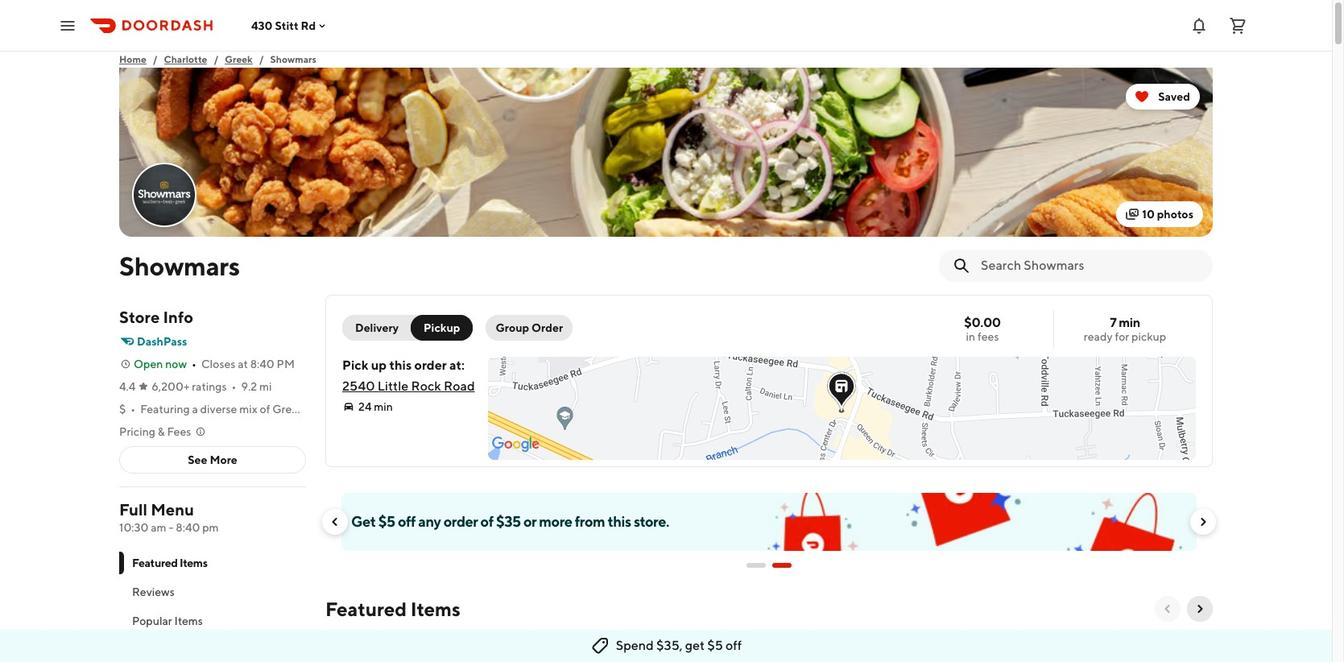 Task type: locate. For each thing, give the bounding box(es) containing it.
pick
[[342, 358, 369, 373]]

in
[[967, 330, 976, 343]]

see
[[188, 454, 208, 467]]

items inside heading
[[411, 598, 461, 620]]

10
[[1143, 208, 1155, 221]]

pricing & fees
[[119, 425, 191, 438]]

more
[[210, 454, 238, 467]]

showmars image
[[119, 68, 1214, 237], [134, 164, 195, 226]]

charlotte link
[[164, 52, 207, 68]]

1 horizontal spatial min
[[1119, 315, 1141, 330]]

$5
[[379, 513, 395, 530], [708, 638, 723, 653]]

menu
[[151, 500, 194, 519]]

1 horizontal spatial /
[[214, 53, 219, 65]]

1 vertical spatial •
[[232, 380, 236, 393]]

showmars down 430 stitt rd popup button on the top of page
[[270, 53, 317, 65]]

8:40 right at
[[250, 358, 275, 371]]

this inside pick up this order at: 2540 little rock road
[[390, 358, 412, 373]]

0 vertical spatial this
[[390, 358, 412, 373]]

/ right home
[[153, 53, 158, 65]]

$35,
[[657, 638, 683, 653]]

this right up
[[390, 358, 412, 373]]

Pickup radio
[[411, 315, 473, 341]]

this
[[390, 358, 412, 373], [608, 513, 632, 530]]

saved
[[1159, 90, 1191, 103]]

order left of
[[444, 513, 478, 530]]

Item Search search field
[[981, 257, 1201, 275]]

0 horizontal spatial featured items
[[132, 557, 208, 570]]

ready
[[1084, 330, 1113, 343]]

get $5 off any order of $35 or more from this store.
[[351, 513, 670, 530]]

0 horizontal spatial showmars
[[119, 251, 240, 281]]

order inside pick up this order at: 2540 little rock road
[[415, 358, 447, 373]]

4.4
[[119, 380, 136, 393]]

1 vertical spatial featured
[[326, 598, 407, 620]]

8:40
[[250, 358, 275, 371], [176, 521, 200, 534]]

8:40 inside 'full menu 10:30 am - 8:40 pm'
[[176, 521, 200, 534]]

2540 little rock road link
[[342, 379, 475, 394]]

0 horizontal spatial $5
[[379, 513, 395, 530]]

full menu 10:30 am - 8:40 pm
[[119, 500, 219, 534]]

•
[[192, 358, 197, 371], [232, 380, 236, 393], [131, 403, 135, 416]]

0 vertical spatial off
[[398, 513, 416, 530]]

• right now
[[192, 358, 197, 371]]

1 vertical spatial 8:40
[[176, 521, 200, 534]]

min
[[1119, 315, 1141, 330], [374, 400, 393, 413]]

10:30
[[119, 521, 149, 534]]

0 vertical spatial 8:40
[[250, 358, 275, 371]]

• right $
[[131, 403, 135, 416]]

info
[[163, 308, 193, 326]]

off left any
[[398, 513, 416, 530]]

0 horizontal spatial this
[[390, 358, 412, 373]]

1 vertical spatial off
[[726, 638, 742, 653]]

/ left greek on the left of the page
[[214, 53, 219, 65]]

order
[[415, 358, 447, 373], [444, 513, 478, 530]]

closes
[[201, 358, 236, 371]]

dashpass
[[137, 335, 187, 348]]

items inside button
[[175, 615, 203, 628]]

the classic image
[[711, 632, 832, 662]]

1 vertical spatial order
[[444, 513, 478, 530]]

2 horizontal spatial /
[[259, 53, 264, 65]]

greek
[[225, 53, 253, 65]]

greek link
[[225, 52, 253, 68]]

1 vertical spatial min
[[374, 400, 393, 413]]

0 horizontal spatial /
[[153, 53, 158, 65]]

0 horizontal spatial off
[[398, 513, 416, 530]]

0 vertical spatial featured items
[[132, 557, 208, 570]]

min right 7 at the top of page
[[1119, 315, 1141, 330]]

/
[[153, 53, 158, 65], [214, 53, 219, 65], [259, 53, 264, 65]]

charlotte
[[164, 53, 207, 65]]

get
[[686, 638, 705, 653]]

see more button
[[120, 447, 305, 473]]

fees
[[978, 330, 1000, 343]]

powered by google image
[[492, 437, 540, 453]]

map region
[[460, 185, 1285, 597]]

1 horizontal spatial featured items
[[326, 598, 461, 620]]

7 min ready for pickup
[[1084, 315, 1167, 343]]

2 horizontal spatial •
[[232, 380, 236, 393]]

showmars up info
[[119, 251, 240, 281]]

pm
[[202, 521, 219, 534]]

min right 24
[[374, 400, 393, 413]]

1 vertical spatial $5
[[708, 638, 723, 653]]

0 horizontal spatial min
[[374, 400, 393, 413]]

6,200+
[[152, 380, 190, 393]]

0 vertical spatial •
[[192, 358, 197, 371]]

$0.00
[[965, 315, 1001, 330]]

1 vertical spatial this
[[608, 513, 632, 530]]

Delivery radio
[[342, 315, 421, 341]]

1 horizontal spatial this
[[608, 513, 632, 530]]

pick up this order at: 2540 little rock road
[[342, 358, 475, 394]]

popular items
[[132, 615, 203, 628]]

430
[[251, 19, 273, 32]]

• left 9.2
[[232, 380, 236, 393]]

8:40 right -
[[176, 521, 200, 534]]

order methods option group
[[342, 315, 473, 341]]

featured
[[132, 557, 178, 570], [326, 598, 407, 620]]

popular items button
[[119, 607, 306, 636]]

0 vertical spatial order
[[415, 358, 447, 373]]

430 stitt rd
[[251, 19, 316, 32]]

1 horizontal spatial $5
[[708, 638, 723, 653]]

1 horizontal spatial featured
[[326, 598, 407, 620]]

7
[[1111, 315, 1117, 330]]

home / charlotte / greek / showmars
[[119, 53, 317, 65]]

0 items, open order cart image
[[1229, 16, 1248, 35]]

for
[[1116, 330, 1130, 343]]

0 vertical spatial min
[[1119, 315, 1141, 330]]

road
[[444, 379, 475, 394]]

reviews
[[132, 586, 175, 599]]

0 vertical spatial $5
[[379, 513, 395, 530]]

featured items
[[132, 557, 208, 570], [326, 598, 461, 620]]

• closes at 8:40 pm
[[192, 358, 295, 371]]

order up rock
[[415, 358, 447, 373]]

previous button of carousel image
[[329, 516, 342, 529]]

0 horizontal spatial •
[[131, 403, 135, 416]]

items
[[180, 557, 208, 570], [411, 598, 461, 620], [175, 615, 203, 628]]

2 / from the left
[[214, 53, 219, 65]]

this right from
[[608, 513, 632, 530]]

-
[[169, 521, 174, 534]]

1 horizontal spatial showmars
[[270, 53, 317, 65]]

notification bell image
[[1190, 16, 1209, 35]]

/ right greek on the left of the page
[[259, 53, 264, 65]]

0 horizontal spatial featured
[[132, 557, 178, 570]]

min inside 7 min ready for pickup
[[1119, 315, 1141, 330]]

0 horizontal spatial 8:40
[[176, 521, 200, 534]]

see more
[[188, 454, 238, 467]]

calabash shrimp* image
[[583, 632, 704, 662]]

ratings
[[192, 380, 227, 393]]

off right the get
[[726, 638, 742, 653]]



Task type: vqa. For each thing, say whether or not it's contained in the screenshot.
the Get $5 off any order of $35 or more from this store.
yes



Task type: describe. For each thing, give the bounding box(es) containing it.
little
[[378, 379, 409, 394]]

from
[[575, 513, 605, 530]]

at
[[238, 358, 248, 371]]

am
[[151, 521, 167, 534]]

spend $35, get $5 off
[[616, 638, 742, 653]]

10 photos
[[1143, 208, 1194, 221]]

open now
[[134, 358, 187, 371]]

pickup
[[424, 322, 460, 334]]

1 horizontal spatial off
[[726, 638, 742, 653]]

9.2 mi
[[241, 380, 272, 393]]

rd
[[301, 19, 316, 32]]

24
[[359, 400, 372, 413]]

pm
[[277, 358, 295, 371]]

at:
[[450, 358, 465, 373]]

order
[[532, 322, 563, 334]]

group order
[[496, 322, 563, 334]]

get
[[351, 513, 376, 530]]

$
[[119, 403, 126, 416]]

now
[[165, 358, 187, 371]]

pricing & fees button
[[119, 424, 207, 440]]

min for 24
[[374, 400, 393, 413]]

home link
[[119, 52, 146, 68]]

1 horizontal spatial •
[[192, 358, 197, 371]]

home
[[119, 53, 146, 65]]

$ •
[[119, 403, 135, 416]]

$35
[[496, 513, 521, 530]]

mi
[[259, 380, 272, 393]]

reviews button
[[119, 578, 306, 607]]

more
[[539, 513, 573, 530]]

10 photos button
[[1117, 201, 1204, 227]]

1 vertical spatial featured items
[[326, 598, 461, 620]]

store info
[[119, 308, 193, 326]]

of
[[481, 513, 494, 530]]

spend
[[616, 638, 654, 653]]

up
[[371, 358, 387, 373]]

stitt
[[275, 19, 299, 32]]

popular
[[132, 615, 172, 628]]

previous button of carousel image
[[1162, 603, 1175, 616]]

min for 7
[[1119, 315, 1141, 330]]

store.
[[634, 513, 670, 530]]

9.2
[[241, 380, 257, 393]]

pricing
[[119, 425, 155, 438]]

430 stitt rd button
[[251, 19, 329, 32]]

3 / from the left
[[259, 53, 264, 65]]

fees
[[167, 425, 191, 438]]

1 horizontal spatial 8:40
[[250, 358, 275, 371]]

open
[[134, 358, 163, 371]]

store
[[119, 308, 160, 326]]

any
[[418, 513, 441, 530]]

24 min
[[359, 400, 393, 413]]

2540
[[342, 379, 375, 394]]

group order button
[[486, 315, 573, 341]]

&
[[158, 425, 165, 438]]

photos
[[1158, 208, 1194, 221]]

$0.00 in fees
[[965, 315, 1001, 343]]

6,200+ ratings •
[[152, 380, 236, 393]]

1 / from the left
[[153, 53, 158, 65]]

group
[[496, 322, 530, 334]]

open menu image
[[58, 16, 77, 35]]

full
[[119, 500, 148, 519]]

next button of carousel image
[[1194, 603, 1207, 616]]

select promotional banner element
[[747, 551, 792, 580]]

featured items heading
[[326, 596, 461, 622]]

delivery
[[355, 322, 399, 334]]

or
[[524, 513, 537, 530]]

saved button
[[1127, 84, 1201, 110]]

pickup
[[1132, 330, 1167, 343]]

rock
[[411, 379, 441, 394]]

2 vertical spatial •
[[131, 403, 135, 416]]

0 vertical spatial featured
[[132, 557, 178, 570]]

featured inside heading
[[326, 598, 407, 620]]

0 vertical spatial showmars
[[270, 53, 317, 65]]

next button of carousel image
[[1197, 516, 1210, 529]]

1 vertical spatial showmars
[[119, 251, 240, 281]]



